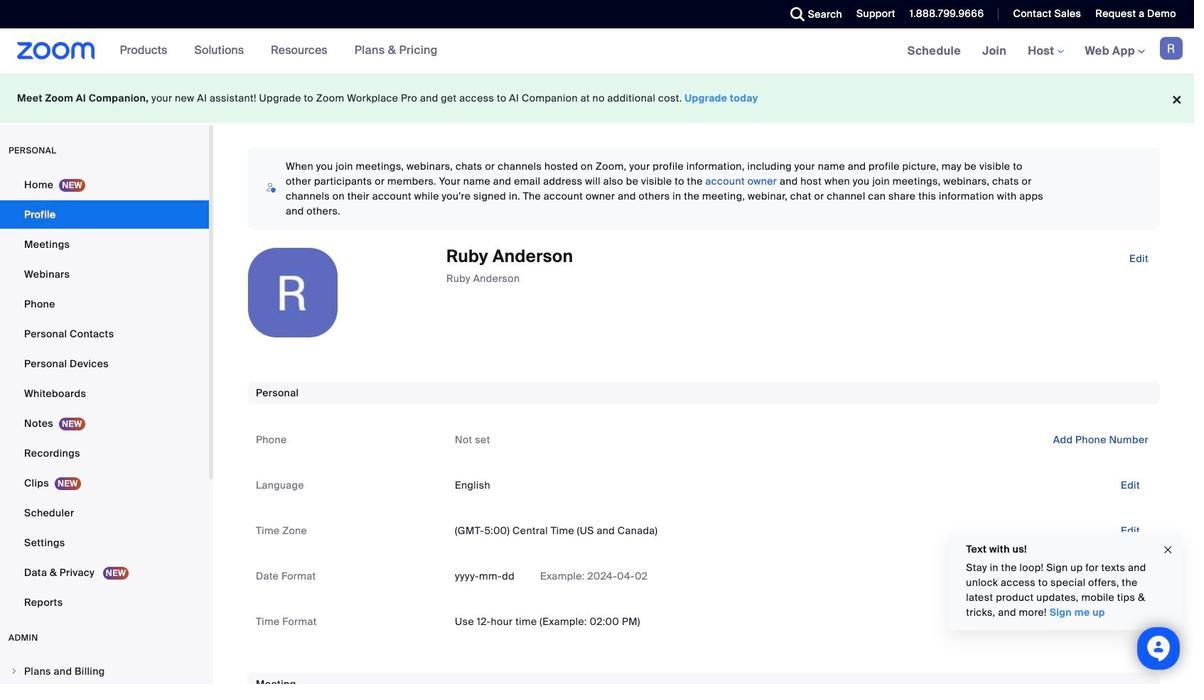 Task type: locate. For each thing, give the bounding box(es) containing it.
banner
[[0, 28, 1194, 75]]

meetings navigation
[[897, 28, 1194, 75]]

product information navigation
[[109, 28, 449, 74]]

close image
[[1162, 542, 1174, 558]]

menu item
[[0, 658, 209, 685]]

edit user photo image
[[282, 287, 304, 299]]

footer
[[0, 74, 1194, 123]]



Task type: vqa. For each thing, say whether or not it's contained in the screenshot.
Bought at top right
no



Task type: describe. For each thing, give the bounding box(es) containing it.
profile picture image
[[1160, 37, 1183, 60]]

right image
[[10, 668, 18, 676]]

zoom logo image
[[17, 42, 95, 60]]

personal menu menu
[[0, 171, 209, 619]]

user photo image
[[248, 248, 338, 338]]



